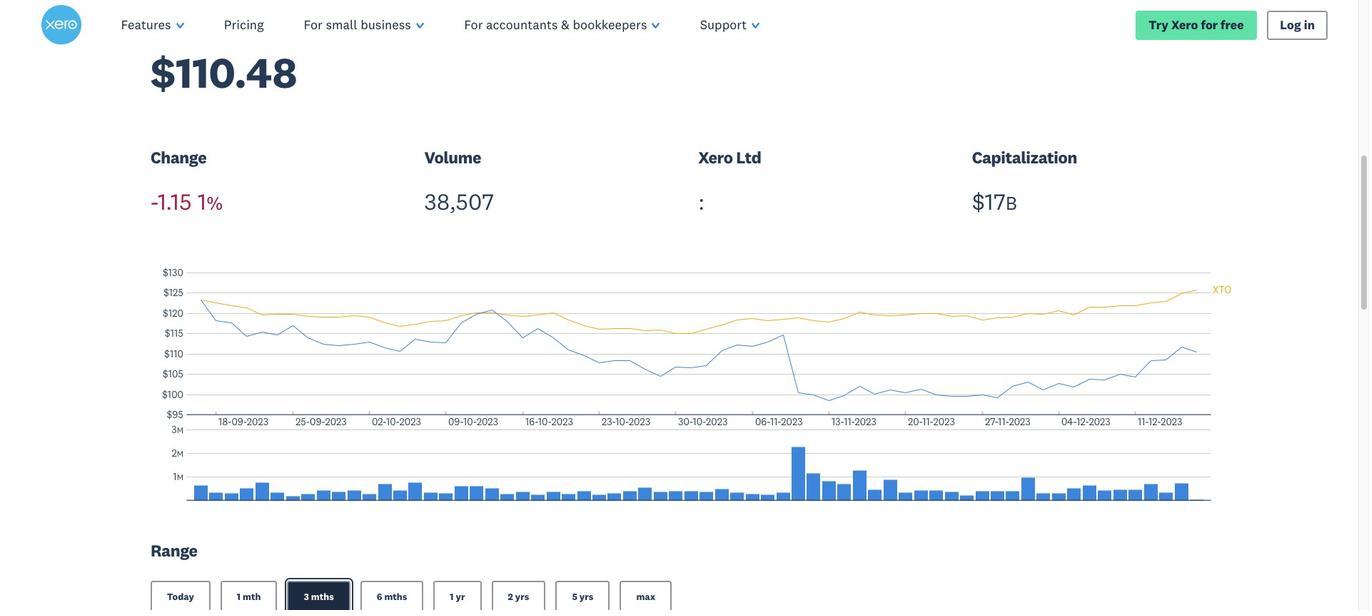 Task type: describe. For each thing, give the bounding box(es) containing it.
free
[[1221, 17, 1244, 32]]

xto
[[1213, 283, 1232, 296]]

pricing link
[[204, 0, 284, 50]]

11- for 27-
[[998, 416, 1009, 428]]

04-
[[1062, 416, 1077, 428]]

$ for $ 100
[[162, 389, 168, 402]]

$ 115
[[165, 327, 183, 340]]

1 mth
[[237, 591, 261, 603]]

xero homepage image
[[41, 5, 81, 45]]

2023 for 23-10-2023
[[629, 416, 651, 428]]

pricing
[[224, 16, 264, 33]]

for accountants & bookkeepers button
[[444, 0, 680, 50]]

%
[[206, 192, 223, 215]]

range
[[151, 540, 197, 561]]

09- for 25-
[[310, 416, 325, 428]]

2023 for 11-12-2023
[[1161, 416, 1183, 428]]

for small business
[[304, 16, 411, 33]]

105
[[168, 368, 183, 381]]

features
[[121, 16, 171, 33]]

yr
[[456, 591, 465, 603]]

2 yrs button
[[492, 581, 546, 610]]

2023 for 04-12-2023
[[1089, 416, 1111, 428]]

6 mths button
[[360, 581, 424, 610]]

1 horizontal spatial .
[[235, 46, 246, 99]]

09-10-2023
[[448, 416, 498, 428]]

$ 120
[[163, 307, 183, 320]]

1 for .
[[158, 187, 166, 216]]

30-
[[678, 416, 693, 428]]

for for for accountants & bookkeepers
[[464, 16, 483, 33]]

$ for $ 95
[[167, 409, 172, 422]]

yrs for 5 yrs
[[580, 591, 594, 603]]

10- for 02-
[[386, 416, 400, 428]]

$ 100
[[162, 389, 183, 402]]

mths for 6 mths
[[384, 591, 407, 603]]

06-11-2023
[[755, 416, 803, 428]]

in
[[1304, 17, 1315, 32]]

$ for $ 110
[[164, 348, 170, 361]]

02-
[[372, 416, 386, 428]]

110 for $ 110 . 48
[[176, 46, 235, 99]]

&
[[561, 16, 570, 33]]

2023 for 30-10-2023
[[706, 416, 728, 428]]

m for 1
[[177, 473, 183, 483]]

$ 110
[[164, 348, 183, 361]]

125
[[169, 287, 183, 299]]

2023 for 02-10-2023
[[400, 416, 421, 428]]

b
[[1006, 192, 1018, 215]]

log in link
[[1267, 10, 1328, 40]]

25-09-2023
[[296, 416, 347, 428]]

2023 for 27-11-2023
[[1009, 416, 1031, 428]]

small
[[326, 16, 357, 33]]

for for for small business
[[304, 16, 323, 33]]

xero ltd
[[698, 147, 761, 168]]

max
[[636, 591, 656, 603]]

today
[[167, 591, 194, 603]]

mth
[[243, 591, 261, 603]]

for accountants & bookkeepers
[[464, 16, 647, 33]]

23-
[[602, 416, 616, 428]]

3 09- from the left
[[448, 416, 463, 428]]

38,507
[[425, 187, 494, 216]]

1 yr button
[[434, 581, 482, 610]]

$ for $ 105
[[163, 368, 168, 381]]

$ 105
[[163, 368, 183, 381]]

$ for $ 110 . 48
[[151, 46, 176, 99]]

09- for 18-
[[232, 416, 247, 428]]

23-10-2023
[[602, 416, 651, 428]]

3 mths button
[[287, 581, 350, 610]]

log in
[[1280, 17, 1315, 32]]

m for 2
[[177, 449, 183, 459]]

$ 125
[[163, 287, 183, 299]]

04-12-2023
[[1062, 416, 1111, 428]]

1 right 15
[[198, 187, 206, 216]]

13-
[[832, 416, 844, 428]]

try xero for free link
[[1136, 10, 1257, 40]]

12- for 04-
[[1077, 416, 1089, 428]]

$ 130 xto
[[163, 267, 1232, 296]]

bookkeepers
[[573, 16, 647, 33]]

try xero for free
[[1149, 17, 1244, 32]]

$ 110 . 48
[[151, 46, 297, 99]]

1 for yr
[[450, 591, 454, 603]]

5 yrs
[[572, 591, 594, 603]]

try
[[1149, 17, 1169, 32]]

5 11- from the left
[[1138, 416, 1149, 428]]

change
[[151, 147, 206, 168]]

100
[[168, 389, 183, 402]]

95
[[172, 409, 183, 422]]

ltd
[[736, 147, 761, 168]]

xero inside 'link'
[[1172, 17, 1198, 32]]

13-11-2023
[[832, 416, 877, 428]]

support
[[700, 16, 747, 33]]

130
[[168, 267, 183, 280]]

11-12-2023
[[1138, 416, 1183, 428]]



Task type: vqa. For each thing, say whether or not it's contained in the screenshot.
4
no



Task type: locate. For each thing, give the bounding box(es) containing it.
0 vertical spatial 110
[[176, 46, 235, 99]]

1 m
[[173, 471, 183, 484]]

2023 for 18-09-2023
[[247, 416, 269, 428]]

2 down 3 m
[[172, 447, 177, 460]]

1 vertical spatial 2
[[508, 591, 513, 603]]

12 2023 from the left
[[1089, 416, 1111, 428]]

$ for $ 120
[[163, 307, 169, 320]]

yrs left 5
[[515, 591, 529, 603]]

:
[[698, 187, 705, 216]]

12-
[[1077, 416, 1089, 428], [1149, 416, 1161, 428]]

11-
[[770, 416, 781, 428], [844, 416, 855, 428], [923, 416, 934, 428], [998, 416, 1009, 428], [1138, 416, 1149, 428]]

$ left b
[[972, 187, 985, 216]]

$ for $ 125
[[163, 287, 169, 299]]

16-10-2023
[[525, 416, 573, 428]]

xero
[[1172, 17, 1198, 32], [698, 147, 733, 168]]

2023 for 09-10-2023
[[477, 416, 498, 428]]

2023 for 13-11-2023
[[855, 416, 877, 428]]

1 for mth
[[237, 591, 241, 603]]

0 horizontal spatial mths
[[311, 591, 334, 603]]

2 yrs
[[508, 591, 529, 603]]

5
[[572, 591, 578, 603]]

max button
[[620, 581, 672, 610]]

price
[[151, 17, 189, 37]]

20-11-2023
[[908, 416, 955, 428]]

m up 1 m
[[177, 449, 183, 459]]

27-11-2023
[[985, 416, 1031, 428]]

8 2023 from the left
[[781, 416, 803, 428]]

1 horizontal spatial for
[[464, 16, 483, 33]]

3 m
[[172, 424, 183, 437]]

for
[[1201, 17, 1218, 32]]

3 for m
[[172, 424, 177, 437]]

2 vertical spatial m
[[177, 473, 183, 483]]

3 down $ 95
[[172, 424, 177, 437]]

09-
[[232, 416, 247, 428], [310, 416, 325, 428], [448, 416, 463, 428]]

xero left ltd
[[698, 147, 733, 168]]

2023 for 25-09-2023
[[325, 416, 347, 428]]

2 2023 from the left
[[325, 416, 347, 428]]

. down change
[[166, 187, 171, 216]]

18-09-2023
[[218, 416, 269, 428]]

0 horizontal spatial yrs
[[515, 591, 529, 603]]

1 2023 from the left
[[247, 416, 269, 428]]

features button
[[101, 0, 204, 50]]

for small business button
[[284, 0, 444, 50]]

3 10- from the left
[[538, 416, 552, 428]]

1 left mth
[[237, 591, 241, 603]]

06-
[[755, 416, 770, 428]]

10- for 09-
[[463, 416, 477, 428]]

1 vertical spatial 110
[[170, 348, 183, 361]]

13 2023 from the left
[[1161, 416, 1183, 428]]

0 vertical spatial m
[[177, 426, 183, 436]]

1 left yr
[[450, 591, 454, 603]]

$ down $ 105
[[162, 389, 168, 402]]

10- for 16-
[[538, 416, 552, 428]]

$ for $ 130 xto
[[163, 267, 168, 280]]

0 horizontal spatial xero
[[698, 147, 733, 168]]

0 vertical spatial 2
[[172, 447, 177, 460]]

yrs for 2 yrs
[[515, 591, 529, 603]]

m down 2 m
[[177, 473, 183, 483]]

1
[[158, 187, 166, 216], [198, 187, 206, 216], [173, 471, 177, 484], [237, 591, 241, 603], [450, 591, 454, 603]]

25-
[[296, 416, 310, 428]]

3 m from the top
[[177, 473, 183, 483]]

12- for 11-
[[1149, 416, 1161, 428]]

m down '95'
[[177, 426, 183, 436]]

$ up $ 125
[[163, 267, 168, 280]]

accountants
[[486, 16, 558, 33]]

1 09- from the left
[[232, 416, 247, 428]]

4 10- from the left
[[616, 416, 629, 428]]

.
[[235, 46, 246, 99], [166, 187, 171, 216]]

$ down price
[[151, 46, 176, 99]]

$ up $ 120 on the bottom left of the page
[[163, 287, 169, 299]]

2 for m
[[172, 447, 177, 460]]

$ 17 b
[[972, 187, 1018, 216]]

2 yrs from the left
[[580, 591, 594, 603]]

5 yrs button
[[556, 581, 610, 610]]

48
[[246, 46, 297, 99]]

1 . 15 1 %
[[158, 187, 223, 216]]

today button
[[151, 581, 211, 610]]

10- for 30-
[[693, 416, 706, 428]]

3 right mth
[[304, 591, 309, 603]]

1 horizontal spatial 3
[[304, 591, 309, 603]]

yrs right 5
[[580, 591, 594, 603]]

110 up 105
[[170, 348, 183, 361]]

2 for yrs
[[508, 591, 513, 603]]

115
[[170, 327, 183, 340]]

2 right yr
[[508, 591, 513, 603]]

1 for from the left
[[304, 16, 323, 33]]

0 vertical spatial .
[[235, 46, 246, 99]]

0 vertical spatial 3
[[172, 424, 177, 437]]

for left accountants on the top of the page
[[464, 16, 483, 33]]

2023 for 16-10-2023
[[552, 416, 573, 428]]

02-10-2023
[[372, 416, 421, 428]]

18-
[[218, 416, 232, 428]]

$ up the $ 115 in the bottom left of the page
[[163, 307, 169, 320]]

3 11- from the left
[[923, 416, 934, 428]]

09- left 02-
[[310, 416, 325, 428]]

10- for 23-
[[616, 416, 629, 428]]

1 mth button
[[221, 581, 277, 610]]

1 mths from the left
[[311, 591, 334, 603]]

1 left 15
[[158, 187, 166, 216]]

10 2023 from the left
[[934, 416, 955, 428]]

2 11- from the left
[[844, 416, 855, 428]]

capitalization
[[972, 147, 1077, 168]]

2 mths from the left
[[384, 591, 407, 603]]

$ up $ 105
[[164, 348, 170, 361]]

7 2023 from the left
[[706, 416, 728, 428]]

xero left for
[[1172, 17, 1198, 32]]

$ down $ 110
[[163, 368, 168, 381]]

mths for 3 mths
[[311, 591, 334, 603]]

2023 for 20-11-2023
[[934, 416, 955, 428]]

2 12- from the left
[[1149, 416, 1161, 428]]

1 horizontal spatial 12-
[[1149, 416, 1161, 428]]

11- for 20-
[[923, 416, 934, 428]]

10-
[[386, 416, 400, 428], [463, 416, 477, 428], [538, 416, 552, 428], [616, 416, 629, 428], [693, 416, 706, 428]]

110
[[176, 46, 235, 99], [170, 348, 183, 361]]

$ 95
[[167, 409, 183, 422]]

5 2023 from the left
[[552, 416, 573, 428]]

1 horizontal spatial yrs
[[580, 591, 594, 603]]

1 11- from the left
[[770, 416, 781, 428]]

1 vertical spatial .
[[166, 187, 171, 216]]

11- for 13-
[[844, 416, 855, 428]]

2 inside button
[[508, 591, 513, 603]]

mths
[[311, 591, 334, 603], [384, 591, 407, 603]]

20-
[[908, 416, 923, 428]]

4 11- from the left
[[998, 416, 1009, 428]]

$ for $ 17 b
[[972, 187, 985, 216]]

1 12- from the left
[[1077, 416, 1089, 428]]

1 10- from the left
[[386, 416, 400, 428]]

2 for from the left
[[464, 16, 483, 33]]

16-
[[525, 416, 538, 428]]

27-
[[985, 416, 998, 428]]

2 09- from the left
[[310, 416, 325, 428]]

support button
[[680, 0, 780, 50]]

0 vertical spatial xero
[[1172, 17, 1198, 32]]

11- right 04-12-2023
[[1138, 416, 1149, 428]]

1 yrs from the left
[[515, 591, 529, 603]]

0 horizontal spatial 3
[[172, 424, 177, 437]]

5 10- from the left
[[693, 416, 706, 428]]

m inside 1 m
[[177, 473, 183, 483]]

3 for mths
[[304, 591, 309, 603]]

09- right 02-10-2023
[[448, 416, 463, 428]]

2 m
[[172, 447, 183, 460]]

30-10-2023
[[678, 416, 728, 428]]

mths right "6"
[[384, 591, 407, 603]]

$ up 3 m
[[167, 409, 172, 422]]

9 2023 from the left
[[855, 416, 877, 428]]

2 horizontal spatial 09-
[[448, 416, 463, 428]]

110 down price
[[176, 46, 235, 99]]

4 2023 from the left
[[477, 416, 498, 428]]

0 horizontal spatial .
[[166, 187, 171, 216]]

mths left "6"
[[311, 591, 334, 603]]

0 horizontal spatial for
[[304, 16, 323, 33]]

11- left 13-
[[770, 416, 781, 428]]

3 mths
[[304, 591, 334, 603]]

yrs
[[515, 591, 529, 603], [580, 591, 594, 603]]

17
[[985, 187, 1006, 216]]

m inside 2 m
[[177, 449, 183, 459]]

volume
[[425, 147, 481, 168]]

m
[[177, 426, 183, 436], [177, 449, 183, 459], [177, 473, 183, 483]]

$ down $ 120 on the bottom left of the page
[[165, 327, 170, 340]]

0 horizontal spatial 2
[[172, 447, 177, 460]]

6
[[377, 591, 382, 603]]

for
[[304, 16, 323, 33], [464, 16, 483, 33]]

1 vertical spatial xero
[[698, 147, 733, 168]]

6 2023 from the left
[[629, 416, 651, 428]]

1 for m
[[173, 471, 177, 484]]

business
[[361, 16, 411, 33]]

1 yr
[[450, 591, 465, 603]]

1 horizontal spatial 2
[[508, 591, 513, 603]]

11- left 20-
[[844, 416, 855, 428]]

2 m from the top
[[177, 449, 183, 459]]

2
[[172, 447, 177, 460], [508, 591, 513, 603]]

1 horizontal spatial xero
[[1172, 17, 1198, 32]]

2023 for 06-11-2023
[[781, 416, 803, 428]]

11- for 06-
[[770, 416, 781, 428]]

$ inside $ 130 xto
[[163, 267, 168, 280]]

m for 3
[[177, 426, 183, 436]]

1 horizontal spatial mths
[[384, 591, 407, 603]]

11- left 04-
[[998, 416, 1009, 428]]

. down pricing
[[235, 46, 246, 99]]

11 2023 from the left
[[1009, 416, 1031, 428]]

3
[[172, 424, 177, 437], [304, 591, 309, 603]]

log
[[1280, 17, 1301, 32]]

09- right '95'
[[232, 416, 247, 428]]

120
[[169, 307, 183, 320]]

0 horizontal spatial 09-
[[232, 416, 247, 428]]

1 m from the top
[[177, 426, 183, 436]]

0 horizontal spatial 12-
[[1077, 416, 1089, 428]]

m inside 3 m
[[177, 426, 183, 436]]

$ for $ 115
[[165, 327, 170, 340]]

for left small
[[304, 16, 323, 33]]

3 inside button
[[304, 591, 309, 603]]

1 down 2 m
[[173, 471, 177, 484]]

3 2023 from the left
[[400, 416, 421, 428]]

1 horizontal spatial 09-
[[310, 416, 325, 428]]

2 10- from the left
[[463, 416, 477, 428]]

$
[[151, 46, 176, 99], [972, 187, 985, 216], [163, 267, 168, 280], [163, 287, 169, 299], [163, 307, 169, 320], [165, 327, 170, 340], [164, 348, 170, 361], [163, 368, 168, 381], [162, 389, 168, 402], [167, 409, 172, 422]]

11- left 27-
[[923, 416, 934, 428]]

1 vertical spatial 3
[[304, 591, 309, 603]]

1 vertical spatial m
[[177, 449, 183, 459]]

15
[[171, 187, 192, 216]]

6 mths
[[377, 591, 407, 603]]

110 for $ 110
[[170, 348, 183, 361]]



